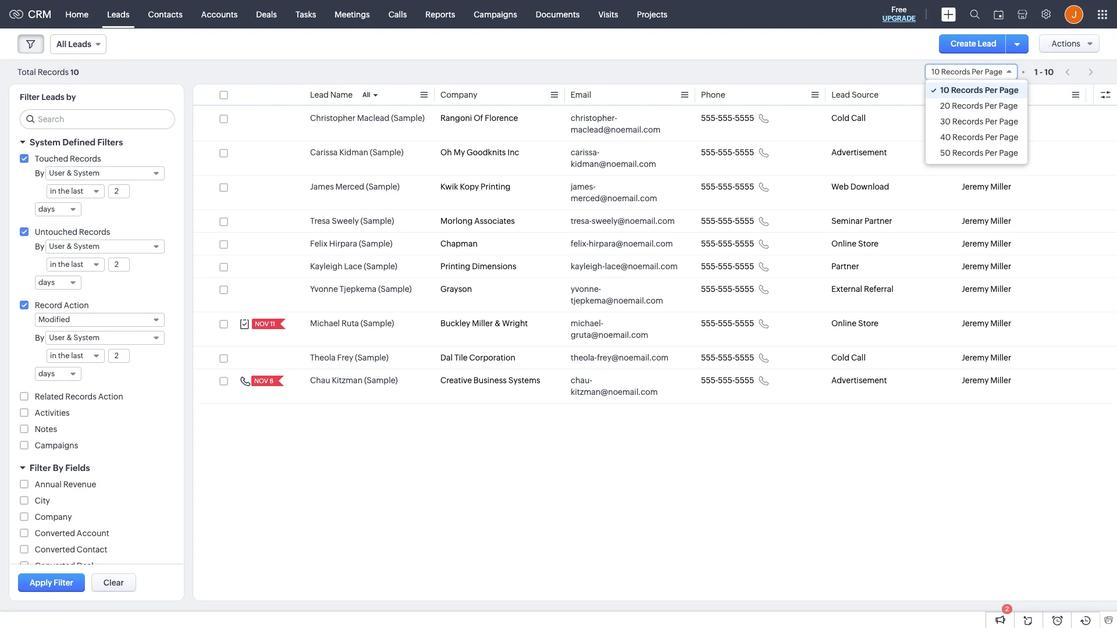 Task type: describe. For each thing, give the bounding box(es) containing it.
create menu image
[[941, 7, 956, 21]]

felix-hirpara@noemail.com link
[[571, 238, 673, 250]]

555-555-5555 for theola-frey@noemail.com
[[701, 353, 754, 363]]

leads inside leads link
[[107, 10, 130, 19]]

nov 8
[[254, 378, 273, 385]]

1 horizontal spatial company
[[440, 90, 478, 99]]

kayleigh-lace@noemail.com
[[571, 262, 678, 271]]

annual revenue
[[35, 480, 96, 489]]

rangoni of florence
[[440, 113, 518, 123]]

1 vertical spatial campaigns
[[35, 441, 78, 450]]

3 in from the top
[[50, 351, 57, 360]]

lead owner
[[962, 90, 1008, 99]]

christopher maclead (sample) link
[[310, 112, 425, 124]]

kayleigh-lace@noemail.com link
[[571, 261, 678, 272]]

filter by fields button
[[9, 458, 184, 478]]

3 user & system from the top
[[49, 333, 100, 342]]

& left the wright on the bottom of page
[[495, 319, 501, 328]]

10 inside field
[[932, 67, 940, 76]]

nov 11
[[255, 321, 275, 328]]

0 vertical spatial partner
[[865, 216, 892, 226]]

miller for carissa- kidman@noemail.com
[[991, 148, 1011, 157]]

free upgrade
[[883, 5, 916, 23]]

& down untouched records
[[66, 242, 72, 251]]

days field for untouched
[[35, 276, 81, 290]]

miller for felix-hirpara@noemail.com
[[991, 239, 1011, 248]]

james
[[310, 182, 334, 191]]

oh my goodknits inc
[[440, 148, 519, 157]]

records inside 30 records per page option
[[952, 117, 984, 126]]

tjepkema
[[340, 285, 377, 294]]

converted contact
[[35, 545, 107, 555]]

All Leads field
[[50, 34, 106, 54]]

in the last for touched
[[50, 187, 83, 196]]

carissa kidman (sample) link
[[310, 147, 404, 158]]

filter for filter leads by
[[20, 93, 40, 102]]

in the last field for touched
[[47, 184, 105, 198]]

profile image
[[1065, 5, 1083, 24]]

theola frey (sample)
[[310, 353, 389, 363]]

10 records per page inside field
[[932, 67, 1003, 76]]

defined
[[62, 137, 95, 147]]

page for 30 records per page option
[[999, 117, 1018, 126]]

(sample) for michael ruta (sample)
[[361, 319, 394, 328]]

hirpara
[[329, 239, 357, 248]]

referral
[[864, 285, 894, 294]]

miller for kayleigh-lace@noemail.com
[[991, 262, 1011, 271]]

annual
[[35, 480, 62, 489]]

miller for james- merced@noemail.com
[[991, 182, 1011, 191]]

3 last from the top
[[71, 351, 83, 360]]

jeremy for christopher- maclead@noemail.com
[[962, 113, 989, 123]]

by down modified in the bottom left of the page
[[35, 333, 44, 343]]

3 in the last from the top
[[50, 351, 83, 360]]

3 user from the top
[[49, 333, 65, 342]]

per for "10 records per page" option at the top right of the page
[[985, 86, 998, 95]]

my
[[454, 148, 465, 157]]

page for 50 records per page option
[[999, 148, 1018, 158]]

kidman
[[339, 148, 368, 157]]

converted for converted contact
[[35, 545, 75, 555]]

account
[[77, 529, 109, 538]]

related records action
[[35, 392, 123, 401]]

5555 for theola-frey@noemail.com
[[735, 353, 754, 363]]

chau
[[310, 376, 330, 385]]

create lead
[[951, 39, 997, 48]]

3 user & system field from the top
[[46, 331, 165, 345]]

lead for lead owner
[[962, 90, 980, 99]]

leads for all leads
[[68, 40, 91, 49]]

tresa sweely (sample) link
[[310, 215, 394, 227]]

tasks link
[[286, 0, 325, 28]]

record
[[35, 301, 62, 310]]

0 vertical spatial action
[[64, 301, 89, 310]]

goodknits
[[467, 148, 506, 157]]

page for 20 records per page option
[[999, 101, 1018, 111]]

deals
[[256, 10, 277, 19]]

yvonne-
[[571, 285, 601, 294]]

activities
[[35, 408, 70, 418]]

days for untouched records
[[38, 278, 55, 287]]

50 records per page
[[940, 148, 1018, 158]]

records inside 20 records per page option
[[952, 101, 983, 111]]

carissa
[[310, 148, 338, 157]]

kayleigh-
[[571, 262, 605, 271]]

jeremy miller for christopher- maclead@noemail.com
[[962, 113, 1011, 123]]

jeremy miller for yvonne- tjepkema@noemail.com
[[962, 285, 1011, 294]]

christopher- maclead@noemail.com
[[571, 113, 661, 134]]

kayleigh
[[310, 262, 343, 271]]

records inside 50 records per page option
[[952, 148, 984, 158]]

& down modified in the bottom left of the page
[[66, 333, 72, 342]]

(sample) for james merced (sample)
[[366, 182, 400, 191]]

last for untouched
[[71, 260, 83, 269]]

miller for chau- kitzman@noemail.com
[[991, 376, 1011, 385]]

upgrade
[[883, 15, 916, 23]]

search element
[[963, 0, 987, 29]]

miller for yvonne- tjepkema@noemail.com
[[991, 285, 1011, 294]]

records up filter leads by
[[38, 67, 69, 77]]

user for untouched
[[49, 242, 65, 251]]

(sample) for theola frey (sample)
[[355, 353, 389, 363]]

in for touched
[[50, 187, 57, 196]]

5555 for christopher- maclead@noemail.com
[[735, 113, 754, 123]]

lead source
[[831, 90, 879, 99]]

deals link
[[247, 0, 286, 28]]

corporation
[[469, 353, 515, 363]]

inc
[[508, 148, 519, 157]]

all for all
[[363, 91, 370, 98]]

home
[[66, 10, 89, 19]]

row group containing christopher maclead (sample)
[[193, 107, 1117, 404]]

tresa-
[[571, 216, 592, 226]]

days for touched records
[[38, 205, 55, 214]]

system down untouched records
[[74, 242, 100, 251]]

system defined filters button
[[9, 132, 184, 152]]

0 vertical spatial printing
[[481, 182, 511, 191]]

all for all leads
[[56, 40, 66, 49]]

1 - 10
[[1035, 67, 1054, 77]]

last for touched
[[71, 187, 83, 196]]

theola
[[310, 353, 336, 363]]

apply filter button
[[18, 574, 85, 592]]

clear
[[103, 578, 124, 588]]

the for untouched
[[58, 260, 70, 269]]

per for 30 records per page option
[[985, 117, 998, 126]]

business
[[474, 376, 507, 385]]

5555 for chau- kitzman@noemail.com
[[735, 376, 754, 385]]

modified
[[38, 315, 70, 324]]

carissa kidman (sample)
[[310, 148, 404, 157]]

chapman
[[440, 239, 478, 248]]

1 vertical spatial action
[[98, 392, 123, 401]]

meetings
[[335, 10, 370, 19]]

carissa- kidman@noemail.com link
[[571, 147, 678, 170]]

0 horizontal spatial printing
[[440, 262, 470, 271]]

chau-
[[571, 376, 592, 385]]

jeremy for tresa-sweely@noemail.com
[[962, 216, 989, 226]]

nov for michael
[[255, 321, 269, 328]]

days field for touched
[[35, 202, 81, 216]]

5555 for felix-hirpara@noemail.com
[[735, 239, 754, 248]]

theola-frey@noemail.com link
[[571, 352, 669, 364]]

carissa-
[[571, 148, 600, 157]]

frey
[[337, 353, 353, 363]]

system defined filters
[[30, 137, 123, 147]]

nov 11 link
[[252, 319, 276, 329]]

per inside field
[[972, 67, 983, 76]]

lead inside button
[[978, 39, 997, 48]]

jeremy for kayleigh-lace@noemail.com
[[962, 262, 989, 271]]

40 records per page option
[[926, 130, 1027, 145]]

tjepkema@noemail.com
[[571, 296, 663, 305]]

10 inside option
[[940, 86, 949, 95]]

visits
[[598, 10, 618, 19]]

creative business systems
[[440, 376, 540, 385]]

chau kitzman (sample) link
[[310, 375, 398, 386]]

in for untouched
[[50, 260, 57, 269]]

michael- gruta@noemail.com
[[571, 319, 648, 340]]

jeremy for michael- gruta@noemail.com
[[962, 319, 989, 328]]

jeremy miller for theola-frey@noemail.com
[[962, 353, 1011, 363]]

tile
[[454, 353, 468, 363]]

list box containing 10 records per page
[[926, 80, 1027, 164]]

record action
[[35, 301, 89, 310]]

name
[[330, 90, 353, 99]]

converted for converted deal
[[35, 562, 75, 571]]

touched records
[[35, 154, 101, 164]]

(sample) for carissa kidman (sample)
[[370, 148, 404, 157]]

30
[[940, 117, 951, 126]]

search image
[[970, 9, 980, 19]]

james merced (sample)
[[310, 182, 400, 191]]

fields
[[65, 463, 90, 473]]

web download
[[831, 182, 889, 191]]

crm
[[28, 8, 52, 20]]

5555 for james- merced@noemail.com
[[735, 182, 754, 191]]

seminar
[[831, 216, 863, 226]]

10 inside total records 10
[[70, 68, 79, 77]]

converted for converted account
[[35, 529, 75, 538]]

555-555-5555 for carissa- kidman@noemail.com
[[701, 148, 754, 157]]

dal
[[440, 353, 453, 363]]

theola-
[[571, 353, 597, 363]]

10 Records Per Page field
[[925, 64, 1018, 80]]

jeremy miller for kayleigh-lace@noemail.com
[[962, 262, 1011, 271]]

documents link
[[526, 0, 589, 28]]

3 the from the top
[[58, 351, 70, 360]]

accounts link
[[192, 0, 247, 28]]

advertisement for chau- kitzman@noemail.com
[[831, 376, 887, 385]]

sweely
[[332, 216, 359, 226]]

filter inside button
[[54, 578, 73, 588]]

0 horizontal spatial company
[[35, 513, 72, 522]]

yvonne tjepkema (sample) link
[[310, 283, 412, 295]]

30 records per page option
[[926, 114, 1027, 130]]

cold for christopher- maclead@noemail.com
[[831, 113, 850, 123]]

5555 for michael- gruta@noemail.com
[[735, 319, 754, 328]]

calendar image
[[994, 10, 1004, 19]]

40 records per page
[[940, 133, 1018, 142]]

web
[[831, 182, 849, 191]]

in the last field for untouched
[[47, 258, 105, 272]]



Task type: locate. For each thing, give the bounding box(es) containing it.
documents
[[536, 10, 580, 19]]

partner right seminar
[[865, 216, 892, 226]]

1 vertical spatial call
[[851, 353, 866, 363]]

jeremy for carissa- kidman@noemail.com
[[962, 148, 989, 157]]

maclead@noemail.com
[[571, 125, 661, 134]]

0 vertical spatial 10 records per page
[[932, 67, 1003, 76]]

1 vertical spatial company
[[35, 513, 72, 522]]

days
[[38, 205, 55, 214], [38, 278, 55, 287], [38, 369, 55, 378]]

days up related
[[38, 369, 55, 378]]

records right related
[[65, 392, 96, 401]]

user & system
[[49, 169, 100, 177], [49, 242, 100, 251], [49, 333, 100, 342]]

morlong associates
[[440, 216, 515, 226]]

0 vertical spatial filter
[[20, 93, 40, 102]]

(sample) right the lace
[[364, 262, 397, 271]]

records down defined
[[70, 154, 101, 164]]

all up total records 10 on the top of page
[[56, 40, 66, 49]]

chau kitzman (sample)
[[310, 376, 398, 385]]

external
[[831, 285, 862, 294]]

in the last field
[[47, 184, 105, 198], [47, 258, 105, 272], [47, 349, 105, 363]]

nov left '11' on the left bottom
[[255, 321, 269, 328]]

2 last from the top
[[71, 260, 83, 269]]

calls
[[389, 10, 407, 19]]

2 vertical spatial filter
[[54, 578, 73, 588]]

2 cold call from the top
[[831, 353, 866, 363]]

filter up annual
[[30, 463, 51, 473]]

0 horizontal spatial leads
[[41, 93, 64, 102]]

user & system field for touched records
[[46, 166, 165, 180]]

source
[[852, 90, 879, 99]]

per up 40 records per page
[[985, 117, 998, 126]]

per up "10 records per page" option at the top right of the page
[[972, 67, 983, 76]]

filter
[[20, 93, 40, 102], [30, 463, 51, 473], [54, 578, 73, 588]]

morlong
[[440, 216, 473, 226]]

(sample) right merced
[[366, 182, 400, 191]]

the down modified in the bottom left of the page
[[58, 351, 70, 360]]

christopher maclead (sample)
[[310, 113, 425, 123]]

lead for lead source
[[831, 90, 850, 99]]

jeremy for james- merced@noemail.com
[[962, 182, 989, 191]]

michael ruta (sample) link
[[310, 318, 394, 329]]

555-555-5555 for christopher- maclead@noemail.com
[[701, 113, 754, 123]]

1 vertical spatial 10 records per page
[[940, 86, 1019, 95]]

online down seminar
[[831, 239, 857, 248]]

7 555-555-5555 from the top
[[701, 285, 754, 294]]

None text field
[[109, 185, 129, 198], [109, 350, 129, 363], [109, 185, 129, 198], [109, 350, 129, 363]]

0 vertical spatial days
[[38, 205, 55, 214]]

leads down the home link
[[68, 40, 91, 49]]

1 user & system from the top
[[49, 169, 100, 177]]

5555
[[735, 113, 754, 123], [735, 148, 754, 157], [735, 182, 754, 191], [735, 216, 754, 226], [735, 239, 754, 248], [735, 262, 754, 271], [735, 285, 754, 294], [735, 319, 754, 328], [735, 353, 754, 363], [735, 376, 754, 385]]

jeremy for theola-frey@noemail.com
[[962, 353, 989, 363]]

last down touched records
[[71, 187, 83, 196]]

Modified field
[[35, 313, 165, 327]]

8 jeremy miller from the top
[[962, 319, 1011, 328]]

create menu element
[[934, 0, 963, 28]]

5 jeremy miller from the top
[[962, 239, 1011, 248]]

home link
[[56, 0, 98, 28]]

(sample) right "kidman"
[[370, 148, 404, 157]]

tresa
[[310, 216, 330, 226]]

1 vertical spatial leads
[[68, 40, 91, 49]]

user down modified in the bottom left of the page
[[49, 333, 65, 342]]

filter down converted deal
[[54, 578, 73, 588]]

leads right the home link
[[107, 10, 130, 19]]

nov inside 'link'
[[255, 321, 269, 328]]

2 vertical spatial in the last field
[[47, 349, 105, 363]]

1 horizontal spatial leads
[[68, 40, 91, 49]]

leads for filter leads by
[[41, 93, 64, 102]]

(sample)
[[391, 113, 425, 123], [370, 148, 404, 157], [366, 182, 400, 191], [361, 216, 394, 226], [359, 239, 393, 248], [364, 262, 397, 271], [378, 285, 412, 294], [361, 319, 394, 328], [355, 353, 389, 363], [364, 376, 398, 385]]

1 vertical spatial store
[[858, 319, 879, 328]]

nov for chau
[[254, 378, 268, 385]]

company up rangoni
[[440, 90, 478, 99]]

7 jeremy from the top
[[962, 285, 989, 294]]

call for christopher- maclead@noemail.com
[[851, 113, 866, 123]]

1 vertical spatial in the last field
[[47, 258, 105, 272]]

1 in from the top
[[50, 187, 57, 196]]

the down "untouched"
[[58, 260, 70, 269]]

in the last down modified in the bottom left of the page
[[50, 351, 83, 360]]

system down touched records
[[74, 169, 100, 177]]

10 records per page up "10 records per page" option at the top right of the page
[[932, 67, 1003, 76]]

555-555-5555 for kayleigh-lace@noemail.com
[[701, 262, 754, 271]]

1 vertical spatial days
[[38, 278, 55, 287]]

6 555-555-5555 from the top
[[701, 262, 754, 271]]

5555 for yvonne- tjepkema@noemail.com
[[735, 285, 754, 294]]

by up annual revenue
[[53, 463, 63, 473]]

in the last field down untouched records
[[47, 258, 105, 272]]

7 5555 from the top
[[735, 285, 754, 294]]

1 vertical spatial online
[[831, 319, 857, 328]]

in the last
[[50, 187, 83, 196], [50, 260, 83, 269], [50, 351, 83, 360]]

kidman@noemail.com
[[571, 159, 656, 169]]

partner up external
[[831, 262, 859, 271]]

2 vertical spatial user & system
[[49, 333, 100, 342]]

per down owner
[[985, 101, 997, 111]]

5555 for kayleigh-lace@noemail.com
[[735, 262, 754, 271]]

per down 30 records per page
[[985, 133, 998, 142]]

0 vertical spatial user & system
[[49, 169, 100, 177]]

3 converted from the top
[[35, 562, 75, 571]]

(sample) for kayleigh lace (sample)
[[364, 262, 397, 271]]

per up 20 records per page
[[985, 86, 998, 95]]

0 vertical spatial in the last field
[[47, 184, 105, 198]]

11
[[270, 321, 275, 328]]

0 vertical spatial converted
[[35, 529, 75, 538]]

1 vertical spatial all
[[363, 91, 370, 98]]

0 vertical spatial cold call
[[831, 113, 866, 123]]

days up record
[[38, 278, 55, 287]]

cold call for theola-frey@noemail.com
[[831, 353, 866, 363]]

online for michael- gruta@noemail.com
[[831, 319, 857, 328]]

10 up the 'by'
[[70, 68, 79, 77]]

in down modified in the bottom left of the page
[[50, 351, 57, 360]]

days field up "untouched"
[[35, 202, 81, 216]]

(sample) right tjepkema
[[378, 285, 412, 294]]

company
[[440, 90, 478, 99], [35, 513, 72, 522]]

records up "10 records per page" option at the top right of the page
[[941, 67, 970, 76]]

tresa-sweely@noemail.com link
[[571, 215, 675, 227]]

user & system field down untouched records
[[46, 240, 165, 254]]

6 jeremy miller from the top
[[962, 262, 1011, 271]]

0 vertical spatial cold
[[831, 113, 850, 123]]

1 vertical spatial in the last
[[50, 260, 83, 269]]

3 5555 from the top
[[735, 182, 754, 191]]

online down external
[[831, 319, 857, 328]]

2 vertical spatial days field
[[35, 367, 81, 381]]

merced
[[335, 182, 364, 191]]

days field up related
[[35, 367, 81, 381]]

1 555-555-5555 from the top
[[701, 113, 754, 123]]

4 jeremy from the top
[[962, 216, 989, 226]]

2 the from the top
[[58, 260, 70, 269]]

contacts link
[[139, 0, 192, 28]]

jeremy for felix-hirpara@noemail.com
[[962, 239, 989, 248]]

2 online from the top
[[831, 319, 857, 328]]

0 vertical spatial leads
[[107, 10, 130, 19]]

555-555-5555 for michael- gruta@noemail.com
[[701, 319, 754, 328]]

leads left the 'by'
[[41, 93, 64, 102]]

campaigns down 'notes'
[[35, 441, 78, 450]]

records down 40 records per page option
[[952, 148, 984, 158]]

2 user & system field from the top
[[46, 240, 165, 254]]

records right "untouched"
[[79, 228, 110, 237]]

1 horizontal spatial action
[[98, 392, 123, 401]]

jeremy miller for michael- gruta@noemail.com
[[962, 319, 1011, 328]]

2 vertical spatial last
[[71, 351, 83, 360]]

2 in the last from the top
[[50, 260, 83, 269]]

1
[[1035, 67, 1038, 77]]

(sample) right maclead
[[391, 113, 425, 123]]

4 5555 from the top
[[735, 216, 754, 226]]

total
[[17, 67, 36, 77]]

row group
[[193, 107, 1117, 404]]

user & system for touched
[[49, 169, 100, 177]]

3 days field from the top
[[35, 367, 81, 381]]

1 5555 from the top
[[735, 113, 754, 123]]

in the last for untouched
[[50, 260, 83, 269]]

james-
[[571, 182, 596, 191]]

untouched records
[[35, 228, 110, 237]]

miller for theola-frey@noemail.com
[[991, 353, 1011, 363]]

0 horizontal spatial campaigns
[[35, 441, 78, 450]]

1 online from the top
[[831, 239, 857, 248]]

9 5555 from the top
[[735, 353, 754, 363]]

lead right 'create'
[[978, 39, 997, 48]]

1 cold call from the top
[[831, 113, 866, 123]]

555-555-5555 for yvonne- tjepkema@noemail.com
[[701, 285, 754, 294]]

kitzman@noemail.com
[[571, 388, 658, 397]]

printing up grayson at left
[[440, 262, 470, 271]]

50 records per page option
[[926, 145, 1027, 161]]

the down touched records
[[58, 187, 70, 196]]

last down untouched records
[[71, 260, 83, 269]]

per for 50 records per page option
[[985, 148, 998, 158]]

(sample) for chau kitzman (sample)
[[364, 376, 398, 385]]

1 vertical spatial online store
[[831, 319, 879, 328]]

per
[[972, 67, 983, 76], [985, 86, 998, 95], [985, 101, 997, 111], [985, 117, 998, 126], [985, 133, 998, 142], [985, 148, 998, 158]]

untouched
[[35, 228, 77, 237]]

records down 30 records per page option
[[953, 133, 984, 142]]

10 records per page option
[[926, 83, 1027, 98]]

5 jeremy from the top
[[962, 239, 989, 248]]

by inside filter by fields dropdown button
[[53, 463, 63, 473]]

0 vertical spatial in
[[50, 187, 57, 196]]

1 vertical spatial days field
[[35, 276, 81, 290]]

jeremy miller for carissa- kidman@noemail.com
[[962, 148, 1011, 157]]

1 last from the top
[[71, 187, 83, 196]]

in down touched
[[50, 187, 57, 196]]

jeremy for chau- kitzman@noemail.com
[[962, 376, 989, 385]]

10 jeremy miller from the top
[[962, 376, 1011, 385]]

partner
[[865, 216, 892, 226], [831, 262, 859, 271]]

jeremy for yvonne- tjepkema@noemail.com
[[962, 285, 989, 294]]

1 in the last field from the top
[[47, 184, 105, 198]]

online store down external referral at the right top
[[831, 319, 879, 328]]

7 jeremy miller from the top
[[962, 285, 1011, 294]]

9 jeremy from the top
[[962, 353, 989, 363]]

per for 20 records per page option
[[985, 101, 997, 111]]

10 records per page up 20 records per page
[[940, 86, 1019, 95]]

external referral
[[831, 285, 894, 294]]

last up related records action
[[71, 351, 83, 360]]

(sample) for tresa sweely (sample)
[[361, 216, 394, 226]]

miller for tresa-sweely@noemail.com
[[991, 216, 1011, 226]]

2 store from the top
[[858, 319, 879, 328]]

grayson
[[440, 285, 472, 294]]

1 vertical spatial filter
[[30, 463, 51, 473]]

user for touched
[[49, 169, 65, 177]]

maclead
[[357, 113, 389, 123]]

tresa sweely (sample)
[[310, 216, 394, 226]]

campaigns link
[[464, 0, 526, 28]]

michael-
[[571, 319, 603, 328]]

the for touched
[[58, 187, 70, 196]]

lead name
[[310, 90, 353, 99]]

by
[[35, 169, 44, 178], [35, 242, 44, 251], [35, 333, 44, 343], [53, 463, 63, 473]]

navigation
[[1060, 63, 1100, 80]]

2 vertical spatial days
[[38, 369, 55, 378]]

by down "untouched"
[[35, 242, 44, 251]]

in the last field down touched records
[[47, 184, 105, 198]]

2 in the last field from the top
[[47, 258, 105, 272]]

projects
[[637, 10, 668, 19]]

user down touched
[[49, 169, 65, 177]]

in down "untouched"
[[50, 260, 57, 269]]

2 vertical spatial the
[[58, 351, 70, 360]]

3 555-555-5555 from the top
[[701, 182, 754, 191]]

dimensions
[[472, 262, 516, 271]]

2 vertical spatial in the last
[[50, 351, 83, 360]]

3 in the last field from the top
[[47, 349, 105, 363]]

0 vertical spatial online
[[831, 239, 857, 248]]

1 in the last from the top
[[50, 187, 83, 196]]

20 records per page option
[[926, 98, 1027, 114]]

michael ruta (sample)
[[310, 319, 394, 328]]

christopher
[[310, 113, 355, 123]]

1 converted from the top
[[35, 529, 75, 538]]

5 5555 from the top
[[735, 239, 754, 248]]

filter for filter by fields
[[30, 463, 51, 473]]

1 cold from the top
[[831, 113, 850, 123]]

1 jeremy miller from the top
[[962, 113, 1011, 123]]

converted up converted contact
[[35, 529, 75, 538]]

filter by fields
[[30, 463, 90, 473]]

(sample) right sweely
[[361, 216, 394, 226]]

buckley miller & wright
[[440, 319, 528, 328]]

the
[[58, 187, 70, 196], [58, 260, 70, 269], [58, 351, 70, 360]]

0 vertical spatial days field
[[35, 202, 81, 216]]

1 vertical spatial advertisement
[[831, 376, 887, 385]]

revenue
[[63, 480, 96, 489]]

reports link
[[416, 0, 464, 28]]

records inside 40 records per page option
[[953, 133, 984, 142]]

0 vertical spatial in the last
[[50, 187, 83, 196]]

2 vertical spatial leads
[[41, 93, 64, 102]]

2
[[1005, 606, 1009, 613]]

1 jeremy from the top
[[962, 113, 989, 123]]

2 days field from the top
[[35, 276, 81, 290]]

1 days field from the top
[[35, 202, 81, 216]]

2 in from the top
[[50, 260, 57, 269]]

2 jeremy from the top
[[962, 148, 989, 157]]

555-555-5555 for tresa-sweely@noemail.com
[[701, 216, 754, 226]]

phone
[[701, 90, 725, 99]]

wright
[[502, 319, 528, 328]]

2 converted from the top
[[35, 545, 75, 555]]

oh
[[440, 148, 452, 157]]

advertisement for carissa- kidman@noemail.com
[[831, 148, 887, 157]]

miller for michael- gruta@noemail.com
[[991, 319, 1011, 328]]

in
[[50, 187, 57, 196], [50, 260, 57, 269], [50, 351, 57, 360]]

theola frey (sample) link
[[310, 352, 389, 364]]

meetings link
[[325, 0, 379, 28]]

call for theola-frey@noemail.com
[[851, 353, 866, 363]]

0 horizontal spatial partner
[[831, 262, 859, 271]]

0 vertical spatial store
[[858, 239, 879, 248]]

20
[[940, 101, 950, 111]]

(sample) right "ruta"
[[361, 319, 394, 328]]

1 vertical spatial partner
[[831, 262, 859, 271]]

ruta
[[342, 319, 359, 328]]

per down 40 records per page
[[985, 148, 998, 158]]

0 vertical spatial user & system field
[[46, 166, 165, 180]]

1 online store from the top
[[831, 239, 879, 248]]

(sample) for felix hirpara (sample)
[[359, 239, 393, 248]]

page for "10 records per page" option at the top right of the page
[[1000, 86, 1019, 95]]

0 vertical spatial nov
[[255, 321, 269, 328]]

converted up apply filter
[[35, 562, 75, 571]]

1 vertical spatial converted
[[35, 545, 75, 555]]

create lead button
[[939, 34, 1008, 54]]

days field
[[35, 202, 81, 216], [35, 276, 81, 290], [35, 367, 81, 381]]

yvonne tjepkema (sample)
[[310, 285, 412, 294]]

2 horizontal spatial leads
[[107, 10, 130, 19]]

leads
[[107, 10, 130, 19], [68, 40, 91, 49], [41, 93, 64, 102]]

lead for lead name
[[310, 90, 329, 99]]

8 jeremy from the top
[[962, 319, 989, 328]]

0 vertical spatial online store
[[831, 239, 879, 248]]

by down touched
[[35, 169, 44, 178]]

10
[[1045, 67, 1054, 77], [932, 67, 940, 76], [70, 68, 79, 77], [940, 86, 949, 95]]

page for 40 records per page option
[[999, 133, 1018, 142]]

1 vertical spatial in
[[50, 260, 57, 269]]

1 store from the top
[[858, 239, 879, 248]]

0 vertical spatial company
[[440, 90, 478, 99]]

user & system down modified in the bottom left of the page
[[49, 333, 100, 342]]

carissa- kidman@noemail.com
[[571, 148, 656, 169]]

1 vertical spatial cold call
[[831, 353, 866, 363]]

0 vertical spatial advertisement
[[831, 148, 887, 157]]

nov left the "8"
[[254, 378, 268, 385]]

0 vertical spatial call
[[851, 113, 866, 123]]

10 up "10 records per page" option at the top right of the page
[[932, 67, 940, 76]]

free
[[892, 5, 907, 14]]

6 5555 from the top
[[735, 262, 754, 271]]

store for felix-hirpara@noemail.com
[[858, 239, 879, 248]]

0 vertical spatial the
[[58, 187, 70, 196]]

0 vertical spatial campaigns
[[474, 10, 517, 19]]

converted up converted deal
[[35, 545, 75, 555]]

list box
[[926, 80, 1027, 164]]

store down seminar partner
[[858, 239, 879, 248]]

9 555-555-5555 from the top
[[701, 353, 754, 363]]

in the last down untouched records
[[50, 260, 83, 269]]

lace
[[344, 262, 362, 271]]

records inside the 10 records per page field
[[941, 67, 970, 76]]

leads link
[[98, 0, 139, 28]]

cold for theola-frey@noemail.com
[[831, 353, 850, 363]]

nov 8 link
[[251, 376, 275, 386]]

days up "untouched"
[[38, 205, 55, 214]]

2 online store from the top
[[831, 319, 879, 328]]

1 horizontal spatial printing
[[481, 182, 511, 191]]

10 up 20
[[940, 86, 949, 95]]

2 call from the top
[[851, 353, 866, 363]]

per for 40 records per page option
[[985, 133, 998, 142]]

kayleigh lace (sample) link
[[310, 261, 397, 272]]

5555 for carissa- kidman@noemail.com
[[735, 148, 754, 157]]

days field up record action
[[35, 276, 81, 290]]

records inside "10 records per page" option
[[951, 86, 983, 95]]

0 horizontal spatial action
[[64, 301, 89, 310]]

8 5555 from the top
[[735, 319, 754, 328]]

system up touched
[[30, 137, 60, 147]]

records down 20 records per page option
[[952, 117, 984, 126]]

10 5555 from the top
[[735, 376, 754, 385]]

james merced (sample) link
[[310, 181, 400, 193]]

2 cold from the top
[[831, 353, 850, 363]]

1 advertisement from the top
[[831, 148, 887, 157]]

1 days from the top
[[38, 205, 55, 214]]

2 555-555-5555 from the top
[[701, 148, 754, 157]]

User & System field
[[46, 166, 165, 180], [46, 240, 165, 254], [46, 331, 165, 345]]

4 jeremy miller from the top
[[962, 216, 1011, 226]]

1 vertical spatial printing
[[440, 262, 470, 271]]

lead
[[978, 39, 997, 48], [310, 90, 329, 99], [831, 90, 850, 99], [962, 90, 980, 99]]

jeremy miller for felix-hirpara@noemail.com
[[962, 239, 1011, 248]]

0 vertical spatial all
[[56, 40, 66, 49]]

None text field
[[109, 258, 129, 271]]

tasks
[[296, 10, 316, 19]]

lead up 20 records per page
[[962, 90, 980, 99]]

campaigns right reports
[[474, 10, 517, 19]]

6 jeremy from the top
[[962, 262, 989, 271]]

jeremy miller for chau- kitzman@noemail.com
[[962, 376, 1011, 385]]

all up christopher maclead (sample) link
[[363, 91, 370, 98]]

5 555-555-5555 from the top
[[701, 239, 754, 248]]

3 days from the top
[[38, 369, 55, 378]]

2 5555 from the top
[[735, 148, 754, 157]]

1 vertical spatial user
[[49, 242, 65, 251]]

1 vertical spatial user & system field
[[46, 240, 165, 254]]

1 horizontal spatial campaigns
[[474, 10, 517, 19]]

miller for christopher- maclead@noemail.com
[[991, 113, 1011, 123]]

& down touched records
[[66, 169, 72, 177]]

1 the from the top
[[58, 187, 70, 196]]

3 jeremy miller from the top
[[962, 182, 1011, 191]]

555-555-5555 for chau- kitzman@noemail.com
[[701, 376, 754, 385]]

2 jeremy miller from the top
[[962, 148, 1011, 157]]

1 horizontal spatial all
[[363, 91, 370, 98]]

records up 20 records per page option
[[951, 86, 983, 95]]

user & system down touched records
[[49, 169, 100, 177]]

3 jeremy from the top
[[962, 182, 989, 191]]

michael- gruta@noemail.com link
[[571, 318, 678, 341]]

reports
[[426, 10, 455, 19]]

user & system field down modified field
[[46, 331, 165, 345]]

of
[[474, 113, 483, 123]]

online store down seminar partner
[[831, 239, 879, 248]]

in the last field up related records action
[[47, 349, 105, 363]]

jeremy miller for james- merced@noemail.com
[[962, 182, 1011, 191]]

10 jeremy from the top
[[962, 376, 989, 385]]

user & system field for untouched records
[[46, 240, 165, 254]]

nov inside "link"
[[254, 378, 268, 385]]

10 right -
[[1045, 67, 1054, 77]]

online store for michael- gruta@noemail.com
[[831, 319, 879, 328]]

user down "untouched"
[[49, 242, 65, 251]]

1 vertical spatial nov
[[254, 378, 268, 385]]

all inside field
[[56, 40, 66, 49]]

555-555-5555 for felix-hirpara@noemail.com
[[701, 239, 754, 248]]

florence
[[485, 113, 518, 123]]

1 user from the top
[[49, 169, 65, 177]]

1 call from the top
[[851, 113, 866, 123]]

2 user & system from the top
[[49, 242, 100, 251]]

online for felix-hirpara@noemail.com
[[831, 239, 857, 248]]

(sample) right kitzman
[[364, 376, 398, 385]]

filter down total
[[20, 93, 40, 102]]

1 vertical spatial cold
[[831, 353, 850, 363]]

1 vertical spatial user & system
[[49, 242, 100, 251]]

filter inside dropdown button
[[30, 463, 51, 473]]

all
[[56, 40, 66, 49], [363, 91, 370, 98]]

records down "10 records per page" option at the top right of the page
[[952, 101, 983, 111]]

4 555-555-5555 from the top
[[701, 216, 754, 226]]

2 days from the top
[[38, 278, 55, 287]]

frey@noemail.com
[[597, 353, 669, 363]]

2 vertical spatial user
[[49, 333, 65, 342]]

1 user & system field from the top
[[46, 166, 165, 180]]

cold call for christopher- maclead@noemail.com
[[831, 113, 866, 123]]

filter leads by
[[20, 93, 76, 102]]

in the last down touched records
[[50, 187, 83, 196]]

action
[[64, 301, 89, 310], [98, 392, 123, 401]]

system inside dropdown button
[[30, 137, 60, 147]]

user & system for untouched
[[49, 242, 100, 251]]

0 vertical spatial user
[[49, 169, 65, 177]]

system down modified field
[[74, 333, 100, 342]]

kwik kopy printing
[[440, 182, 511, 191]]

2 vertical spatial in
[[50, 351, 57, 360]]

2 vertical spatial user & system field
[[46, 331, 165, 345]]

10 555-555-5555 from the top
[[701, 376, 754, 385]]

(sample) for yvonne tjepkema (sample)
[[378, 285, 412, 294]]

2 user from the top
[[49, 242, 65, 251]]

converted deal
[[35, 562, 94, 571]]

0 horizontal spatial all
[[56, 40, 66, 49]]

0 vertical spatial last
[[71, 187, 83, 196]]

1 horizontal spatial partner
[[865, 216, 892, 226]]

profile element
[[1058, 0, 1090, 28]]

leads inside all leads field
[[68, 40, 91, 49]]

jeremy miller for tresa-sweely@noemail.com
[[962, 216, 1011, 226]]

online store for felix-hirpara@noemail.com
[[831, 239, 879, 248]]

8 555-555-5555 from the top
[[701, 319, 754, 328]]

1 vertical spatial the
[[58, 260, 70, 269]]

lead left name
[[310, 90, 329, 99]]

1 vertical spatial last
[[71, 260, 83, 269]]

printing right kopy
[[481, 182, 511, 191]]

Search text field
[[20, 110, 175, 129]]

company down 'city'
[[35, 513, 72, 522]]

5555 for tresa-sweely@noemail.com
[[735, 216, 754, 226]]

10 records per page inside "10 records per page" option
[[940, 86, 1019, 95]]

store for michael- gruta@noemail.com
[[858, 319, 879, 328]]

felix-hirpara@noemail.com
[[571, 239, 673, 248]]

store down external referral at the right top
[[858, 319, 879, 328]]

2 advertisement from the top
[[831, 376, 887, 385]]

accounts
[[201, 10, 238, 19]]

9 jeremy miller from the top
[[962, 353, 1011, 363]]

page inside field
[[985, 67, 1003, 76]]

lead left source
[[831, 90, 850, 99]]

2 vertical spatial converted
[[35, 562, 75, 571]]



Task type: vqa. For each thing, say whether or not it's contained in the screenshot.


